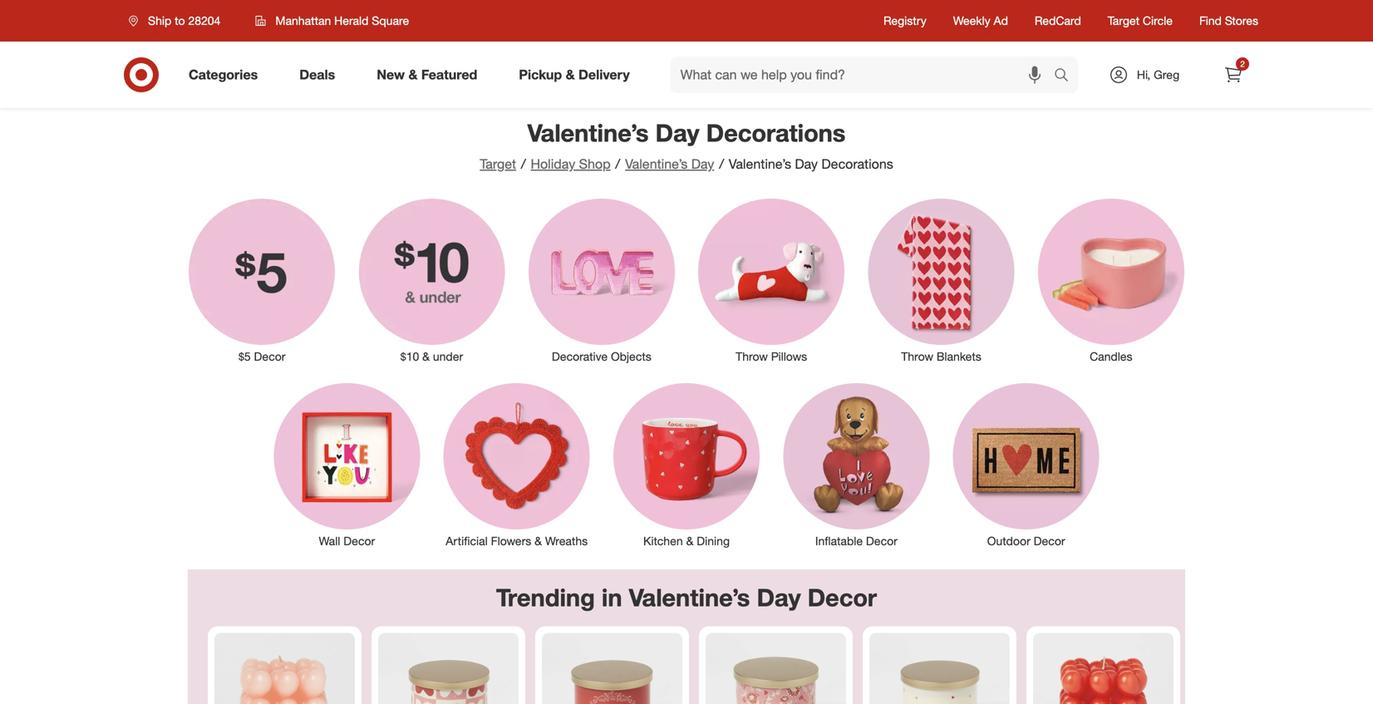 Task type: locate. For each thing, give the bounding box(es) containing it.
valentine's
[[528, 118, 649, 148], [625, 156, 688, 172], [729, 156, 791, 172], [629, 583, 750, 612]]

decorative objects link
[[517, 195, 687, 365]]

& right pickup
[[566, 67, 575, 83]]

wreaths
[[545, 534, 588, 548]]

day
[[656, 118, 700, 148], [691, 156, 714, 172], [795, 156, 818, 172], [757, 583, 801, 612]]

throw inside "link"
[[901, 349, 934, 364]]

target circle link
[[1108, 12, 1173, 29]]

valentine's inside carousel region
[[629, 583, 750, 612]]

outdoor
[[988, 534, 1031, 548]]

manhattan
[[275, 13, 331, 28]]

decor inside 'link'
[[866, 534, 898, 548]]

0 horizontal spatial target
[[480, 156, 516, 172]]

2 link
[[1215, 57, 1252, 93]]

2 throw from the left
[[901, 349, 934, 364]]

holiday shop link
[[531, 156, 611, 172]]

throw pillows link
[[687, 195, 857, 365]]

holiday
[[531, 156, 575, 172]]

blankets
[[937, 349, 982, 364]]

valentine's day decorations
[[528, 118, 846, 148], [729, 156, 894, 172]]

& for $10
[[422, 349, 430, 364]]

1 vertical spatial valentine's day decorations
[[729, 156, 894, 172]]

& right "flowers"
[[535, 534, 542, 548]]

0 vertical spatial decorations
[[706, 118, 846, 148]]

circle
[[1143, 13, 1173, 28]]

decorative
[[552, 349, 608, 364]]

target
[[1108, 13, 1140, 28], [480, 156, 516, 172]]

artificial flowers & wreaths link
[[432, 380, 602, 550]]

deals link
[[285, 57, 356, 93]]

find stores link
[[1200, 12, 1259, 29]]

pickup & delivery link
[[505, 57, 651, 93]]

decor for inflatable decor
[[866, 534, 898, 548]]

$5 decor
[[239, 349, 286, 364]]

throw blankets link
[[857, 195, 1026, 365]]

1 vertical spatial decorations
[[822, 156, 894, 172]]

inflatable decor
[[815, 534, 898, 548]]

delivery
[[579, 67, 630, 83]]

0 horizontal spatial throw
[[736, 349, 768, 364]]

new
[[377, 67, 405, 83]]

2
[[1241, 59, 1245, 69]]

carousel region
[[188, 570, 1186, 704]]

kitchen & dining link
[[602, 380, 772, 550]]

registry
[[884, 13, 927, 28]]

find stores
[[1200, 13, 1259, 28]]

target left holiday
[[480, 156, 516, 172]]

outdoor decor link
[[942, 380, 1111, 550]]

hi, greg
[[1137, 67, 1180, 82]]

decor right wall
[[344, 534, 375, 548]]

3-wick 14oz candle xoxo red roses - threshold™ image
[[542, 633, 683, 704]]

decor
[[254, 349, 286, 364], [344, 534, 375, 548], [866, 534, 898, 548], [1034, 534, 1065, 548], [808, 583, 877, 612]]

valentine's day
[[625, 156, 714, 172]]

throw pillows
[[736, 349, 807, 364]]

What can we help you find? suggestions appear below search field
[[671, 57, 1058, 93]]

throw
[[736, 349, 768, 364], [901, 349, 934, 364]]

weekly ad
[[953, 13, 1008, 28]]

& for kitchen
[[686, 534, 694, 548]]

wall decor link
[[262, 380, 432, 550]]

decorations
[[706, 118, 846, 148], [822, 156, 894, 172]]

1 throw from the left
[[736, 349, 768, 364]]

artificial flowers & wreaths
[[446, 534, 588, 548]]

inflatable
[[815, 534, 863, 548]]

pickup
[[519, 67, 562, 83]]

weekly ad link
[[953, 12, 1008, 29]]

target for target
[[480, 156, 516, 172]]

ship to 28204 button
[[118, 6, 238, 36]]

1 horizontal spatial throw
[[901, 349, 934, 364]]

decor right outdoor
[[1034, 534, 1065, 548]]

categories
[[189, 67, 258, 83]]

throw for throw blankets
[[901, 349, 934, 364]]

0 vertical spatial target
[[1108, 13, 1140, 28]]

decorative objects
[[552, 349, 652, 364]]

& for new
[[409, 67, 418, 83]]

& right the $10
[[422, 349, 430, 364]]

throw left pillows
[[736, 349, 768, 364]]

target circle
[[1108, 13, 1173, 28]]

& right new
[[409, 67, 418, 83]]

wall decor
[[319, 534, 375, 548]]

valentine's day link
[[625, 156, 714, 172]]

& left dining
[[686, 534, 694, 548]]

throw left blankets
[[901, 349, 934, 364]]

weekly
[[953, 13, 991, 28]]

new & featured link
[[363, 57, 498, 93]]

categories link
[[175, 57, 279, 93]]

square
[[372, 13, 409, 28]]

&
[[409, 67, 418, 83], [566, 67, 575, 83], [422, 349, 430, 364], [535, 534, 542, 548], [686, 534, 694, 548]]

1 vertical spatial target
[[480, 156, 516, 172]]

decor right $5
[[254, 349, 286, 364]]

outdoor decor
[[988, 534, 1065, 548]]

decor right inflatable
[[866, 534, 898, 548]]

candles
[[1090, 349, 1133, 364]]

28204
[[188, 13, 221, 28]]

featured
[[421, 67, 477, 83]]

target left the circle
[[1108, 13, 1140, 28]]

dining
[[697, 534, 730, 548]]

under
[[433, 349, 463, 364]]

15oz heart bubble figural candle casual pink - threshold™ image
[[214, 633, 355, 704]]

1 horizontal spatial target
[[1108, 13, 1140, 28]]

decor down inflatable
[[808, 583, 877, 612]]



Task type: vqa. For each thing, say whether or not it's contained in the screenshot.
'3'
no



Task type: describe. For each thing, give the bounding box(es) containing it.
redcard
[[1035, 13, 1081, 28]]

throw for throw pillows
[[736, 349, 768, 364]]

ship
[[148, 13, 171, 28]]

shop
[[579, 156, 611, 172]]

decor inside carousel region
[[808, 583, 877, 612]]

deals
[[299, 67, 335, 83]]

wall
[[319, 534, 340, 548]]

redcard link
[[1035, 12, 1081, 29]]

3-wick 14oz candle hearts in blocks wild berries and verbena - threshold™ image
[[378, 633, 519, 704]]

$10 & under
[[401, 349, 463, 364]]

ship to 28204
[[148, 13, 221, 28]]

greg
[[1154, 67, 1180, 82]]

search button
[[1047, 57, 1087, 96]]

pillows
[[771, 349, 807, 364]]

25oz heart bubble figural candle traditional red - threshold™ image
[[1033, 633, 1174, 704]]

decor for outdoor decor
[[1034, 534, 1065, 548]]

stores
[[1225, 13, 1259, 28]]

3-wick 14oz candle hearts ivory almond shortbread - threshold™ image
[[870, 633, 1010, 704]]

kitchen
[[644, 534, 683, 548]]

$5 decor link
[[177, 195, 347, 365]]

& inside 'link'
[[535, 534, 542, 548]]

decor for wall decor
[[344, 534, 375, 548]]

new & featured
[[377, 67, 477, 83]]

target for target circle
[[1108, 13, 1140, 28]]

ad
[[994, 13, 1008, 28]]

0 vertical spatial valentine's day decorations
[[528, 118, 846, 148]]

objects
[[611, 349, 652, 364]]

artificial
[[446, 534, 488, 548]]

herald
[[334, 13, 369, 28]]

inflatable decor link
[[772, 380, 942, 550]]

holiday shop
[[531, 156, 611, 172]]

$10
[[401, 349, 419, 364]]

kitchen & dining
[[644, 534, 730, 548]]

day inside carousel region
[[757, 583, 801, 612]]

to
[[175, 13, 185, 28]]

$10 & under link
[[347, 195, 517, 365]]

trending
[[496, 583, 595, 612]]

target link
[[480, 156, 516, 172]]

& for pickup
[[566, 67, 575, 83]]

manhattan herald square button
[[245, 6, 420, 36]]

pickup & delivery
[[519, 67, 630, 83]]

registry link
[[884, 12, 927, 29]]

search
[[1047, 68, 1087, 84]]

manhattan herald square
[[275, 13, 409, 28]]

candles link
[[1026, 195, 1196, 365]]

$5
[[239, 349, 251, 364]]

decor for $5 decor
[[254, 349, 286, 364]]

find
[[1200, 13, 1222, 28]]

trending in valentine's day decor
[[496, 583, 877, 612]]

hi,
[[1137, 67, 1151, 82]]

throw blankets
[[901, 349, 982, 364]]

flowers
[[491, 534, 531, 548]]

3-wick 14oz candle floral sugared watermelon - threshold™ image
[[706, 633, 846, 704]]

in
[[602, 583, 622, 612]]



